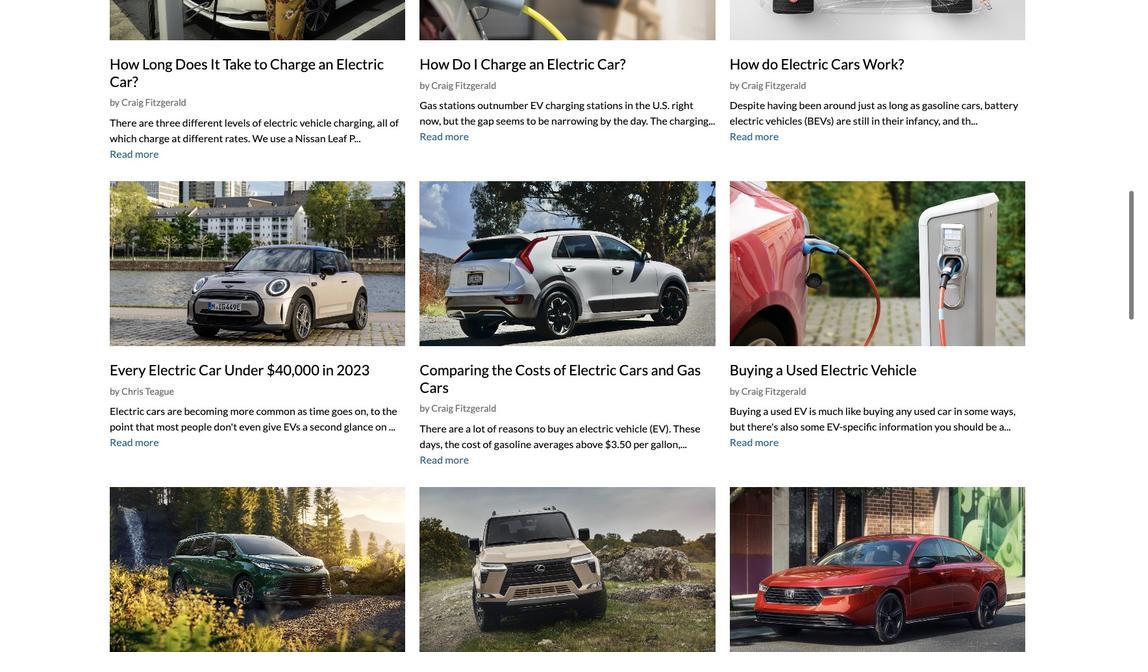 Task type: vqa. For each thing, say whether or not it's contained in the screenshot.
to inside Electric cars are becoming more common as time goes on, to the point that most people don't even give EVs a second glance on ... Read more
yes



Task type: locate. For each thing, give the bounding box(es) containing it.
now,
[[420, 115, 441, 127]]

there are three different levels of electric vehicle charging, all of which charge at different rates. we use a nissan leaf p... read more
[[110, 116, 399, 160]]

1 horizontal spatial stations
[[587, 99, 623, 111]]

0 horizontal spatial as
[[298, 405, 307, 417]]

there inside there are three different levels of electric vehicle charging, all of which charge at different rates. we use a nissan leaf p... read more
[[110, 116, 137, 129]]

as
[[877, 99, 887, 111], [911, 99, 920, 111], [298, 405, 307, 417]]

of right lot
[[487, 422, 497, 434]]

2 buying from the top
[[730, 405, 762, 417]]

chris
[[121, 386, 143, 397]]

and left th...
[[943, 115, 960, 127]]

charge
[[270, 56, 316, 73], [481, 56, 526, 73]]

time
[[309, 405, 330, 417]]

2 how from the left
[[420, 56, 450, 73]]

1 vertical spatial but
[[730, 420, 745, 433]]

fitzgerald up three at the left of the page
[[145, 97, 186, 108]]

stations up now,
[[439, 99, 476, 111]]

how long does it take to charge an electric car? link
[[110, 56, 384, 90]]

0 vertical spatial ev
[[531, 99, 544, 111]]

0 horizontal spatial vehicle
[[300, 116, 332, 129]]

different right at
[[183, 132, 223, 144]]

read more link
[[420, 130, 469, 143], [730, 130, 779, 143], [110, 147, 159, 160], [110, 436, 159, 448], [730, 436, 779, 448], [420, 453, 469, 466]]

0 horizontal spatial car?
[[110, 73, 138, 90]]

1 horizontal spatial gasoline
[[922, 99, 960, 111]]

how do electric cars work? image
[[730, 0, 1026, 41]]

1 horizontal spatial there
[[420, 422, 447, 434]]

an
[[318, 56, 334, 73], [529, 56, 544, 73], [567, 422, 578, 434]]

read down point
[[110, 436, 133, 448]]

0 vertical spatial and
[[943, 115, 960, 127]]

read more link down despite
[[730, 130, 779, 143]]

the best minivans of 2024 image
[[110, 487, 406, 652]]

to inside there are a lot of reasons to buy an electric vehicle (ev). these days, the cost of gasoline averages above $3.50 per gallon,... read more
[[536, 422, 546, 434]]

but right now,
[[443, 115, 459, 127]]

been
[[799, 99, 822, 111]]

th...
[[962, 115, 978, 127]]

used left car on the right bottom of page
[[914, 405, 936, 417]]

electric
[[336, 56, 384, 73], [547, 56, 595, 73], [781, 56, 829, 73], [149, 361, 196, 379], [569, 361, 617, 379], [821, 361, 869, 379], [110, 405, 144, 417]]

a inside there are three different levels of electric vehicle charging, all of which charge at different rates. we use a nissan leaf p... read more
[[288, 132, 293, 144]]

as right long
[[911, 99, 920, 111]]

0 horizontal spatial gas
[[420, 99, 437, 111]]

leaf
[[328, 132, 347, 144]]

0 vertical spatial but
[[443, 115, 459, 127]]

there inside there are a lot of reasons to buy an electric vehicle (ev). these days, the cost of gasoline averages above $3.50 per gallon,... read more
[[420, 422, 447, 434]]

a...
[[999, 420, 1011, 433]]

ev left is
[[794, 405, 807, 417]]

and inside "comparing the costs of electric cars and gas cars"
[[651, 361, 674, 379]]

a right "use"
[[288, 132, 293, 144]]

how for how do electric cars work?
[[730, 56, 760, 73]]

1 how from the left
[[110, 56, 139, 73]]

how
[[110, 56, 139, 73], [420, 56, 450, 73], [730, 56, 760, 73]]

buying inside buying a used ev is much like buying any used car in some ways, but there's also some ev-specific information you should be a... read more
[[730, 405, 762, 417]]

but inside buying a used ev is much like buying any used car in some ways, but there's also some ev-specific information you should be a... read more
[[730, 420, 745, 433]]

0 vertical spatial buying
[[730, 361, 773, 379]]

fitzgerald down i
[[455, 80, 496, 91]]

0 horizontal spatial electric
[[264, 116, 298, 129]]

1 horizontal spatial vehicle
[[616, 422, 648, 434]]

every
[[110, 361, 146, 379]]

charge right i
[[481, 56, 526, 73]]

as left "time"
[[298, 405, 307, 417]]

and
[[943, 115, 960, 127], [651, 361, 674, 379]]

read down days,
[[420, 453, 443, 466]]

gasoline up the infancy,
[[922, 99, 960, 111]]

the up ...
[[382, 405, 397, 417]]

charging...
[[670, 115, 715, 127]]

buying
[[730, 361, 773, 379], [730, 405, 762, 417]]

1 horizontal spatial electric
[[580, 422, 614, 434]]

read more link down days,
[[420, 453, 469, 466]]

be left a...
[[986, 420, 997, 433]]

used
[[786, 361, 818, 379]]

more inside despite having been around just as long as gasoline cars, battery electric vehicles (bevs) are still in their infancy, and th... read more
[[755, 130, 779, 143]]

1 vertical spatial be
[[986, 420, 997, 433]]

electric up above
[[580, 422, 614, 434]]

different right three at the left of the page
[[182, 116, 223, 129]]

1 vertical spatial there
[[420, 422, 447, 434]]

1 vertical spatial and
[[651, 361, 674, 379]]

1 horizontal spatial gas
[[677, 361, 701, 379]]

to left buy
[[536, 422, 546, 434]]

a left the used
[[776, 361, 783, 379]]

car? left long
[[110, 73, 138, 90]]

vehicles
[[766, 115, 802, 127]]

by craig fitzgerald for do
[[420, 80, 496, 91]]

read more link for comparing the costs of electric cars and gas cars
[[420, 453, 469, 466]]

are up "most"
[[167, 405, 182, 417]]

comparing the costs of electric cars and gas cars
[[420, 361, 701, 396]]

buying
[[864, 405, 894, 417]]

fitzgerald up lot
[[455, 403, 496, 414]]

common
[[256, 405, 296, 417]]

by for how do electric cars work?
[[730, 80, 740, 91]]

per
[[634, 438, 649, 450]]

specific
[[843, 420, 877, 433]]

1 horizontal spatial used
[[914, 405, 936, 417]]

1 vertical spatial some
[[801, 420, 825, 433]]

how inside how long does it take to charge an electric car?
[[110, 56, 139, 73]]

2 horizontal spatial an
[[567, 422, 578, 434]]

0 vertical spatial gas
[[420, 99, 437, 111]]

buying left the used
[[730, 361, 773, 379]]

are
[[837, 115, 851, 127], [139, 116, 154, 129], [167, 405, 182, 417], [449, 422, 464, 434]]

buy
[[548, 422, 565, 434]]

a right evs at the left of page
[[303, 420, 308, 433]]

electric inside how long does it take to charge an electric car?
[[336, 56, 384, 73]]

a inside buying a used ev is much like buying any used car in some ways, but there's also some ev-specific information you should be a... read more
[[764, 405, 769, 417]]

fitzgerald up having
[[765, 80, 807, 91]]

0 horizontal spatial ev
[[531, 99, 544, 111]]

$3.50
[[605, 438, 632, 450]]

these
[[673, 422, 701, 434]]

by for comparing the costs of electric cars and gas cars
[[420, 403, 430, 414]]

read more link down which
[[110, 147, 159, 160]]

charge right the take in the left top of the page
[[270, 56, 316, 73]]

any
[[896, 405, 912, 417]]

narrowing
[[552, 115, 598, 127]]

read
[[420, 130, 443, 143], [730, 130, 753, 143], [110, 147, 133, 160], [110, 436, 133, 448], [730, 436, 753, 448], [420, 453, 443, 466]]

1 vertical spatial buying
[[730, 405, 762, 417]]

there up which
[[110, 116, 137, 129]]

1 vertical spatial vehicle
[[616, 422, 648, 434]]

the left costs
[[492, 361, 513, 379]]

1 buying from the top
[[730, 361, 773, 379]]

craig up "there's"
[[742, 386, 764, 397]]

0 horizontal spatial how
[[110, 56, 139, 73]]

craig for comparing the costs of electric cars and gas cars
[[432, 403, 453, 414]]

...
[[389, 420, 396, 433]]

1 vertical spatial gas
[[677, 361, 701, 379]]

charge inside how long does it take to charge an electric car?
[[270, 56, 316, 73]]

0 vertical spatial gasoline
[[922, 99, 960, 111]]

read inside buying a used ev is much like buying any used car in some ways, but there's also some ev-specific information you should be a... read more
[[730, 436, 753, 448]]

of right costs
[[554, 361, 566, 379]]

how do electric cars work? link
[[730, 56, 904, 73]]

in
[[625, 99, 634, 111], [872, 115, 880, 127], [322, 361, 334, 379], [954, 405, 963, 417]]

and up (ev).
[[651, 361, 674, 379]]

are down around
[[837, 115, 851, 127]]

1 horizontal spatial how
[[420, 56, 450, 73]]

2 horizontal spatial as
[[911, 99, 920, 111]]

craig up days,
[[432, 403, 453, 414]]

1 horizontal spatial cars
[[619, 361, 648, 379]]

to right on,
[[371, 405, 380, 417]]

by for how do i charge an electric car?
[[420, 80, 430, 91]]

craig down do
[[432, 80, 453, 91]]

second
[[310, 420, 342, 433]]

0 vertical spatial vehicle
[[300, 116, 332, 129]]

1 horizontal spatial some
[[965, 405, 989, 417]]

but inside gas stations outnumber ev charging stations in the u.s. right now, but the gap seems to be narrowing by the day. the charging... read more
[[443, 115, 459, 127]]

be inside gas stations outnumber ev charging stations in the u.s. right now, but the gap seems to be narrowing by the day. the charging... read more
[[538, 115, 550, 127]]

in inside buying a used ev is much like buying any used car in some ways, but there's also some ev-specific information you should be a... read more
[[954, 405, 963, 417]]

electric cars are becoming more common as time goes on, to the point that most people don't even give evs a second glance on ... read more
[[110, 405, 397, 448]]

2 used from the left
[[914, 405, 936, 417]]

electric down despite
[[730, 115, 764, 127]]

buying a used ev is much like buying any used car in some ways, but there's also some ev-specific information you should be a... read more
[[730, 405, 1016, 448]]

0 horizontal spatial be
[[538, 115, 550, 127]]

comparing
[[420, 361, 489, 379]]

in right car on the right bottom of page
[[954, 405, 963, 417]]

electric up charging,
[[336, 56, 384, 73]]

read down now,
[[420, 130, 443, 143]]

electric up point
[[110, 405, 144, 417]]

read more link for every electric car under $40,000 in 2023
[[110, 436, 159, 448]]

right
[[672, 99, 694, 111]]

electric up "use"
[[264, 116, 298, 129]]

gas
[[420, 99, 437, 111], [677, 361, 701, 379]]

craig up which
[[121, 97, 143, 108]]

cost
[[462, 438, 481, 450]]

more inside there are three different levels of electric vehicle charging, all of which charge at different rates. we use a nissan leaf p... read more
[[135, 147, 159, 160]]

1 horizontal spatial and
[[943, 115, 960, 127]]

gas inside gas stations outnumber ev charging stations in the u.s. right now, but the gap seems to be narrowing by the day. the charging... read more
[[420, 99, 437, 111]]

are up charge
[[139, 116, 154, 129]]

be
[[538, 115, 550, 127], [986, 420, 997, 433]]

as right just
[[877, 99, 887, 111]]

read inside electric cars are becoming more common as time goes on, to the point that most people don't even give evs a second glance on ... read more
[[110, 436, 133, 448]]

there
[[110, 116, 137, 129], [420, 422, 447, 434]]

buying a used electric vehicle link
[[730, 361, 917, 379]]

some up should
[[965, 405, 989, 417]]

comparing the costs of electric cars and gas cars image
[[420, 181, 716, 346]]

car?
[[597, 56, 626, 73], [110, 73, 138, 90]]

three
[[156, 116, 180, 129]]

ev left charging at the top of the page
[[531, 99, 544, 111]]

read more link for buying a used electric vehicle
[[730, 436, 779, 448]]

0 horizontal spatial charge
[[270, 56, 316, 73]]

more inside gas stations outnumber ev charging stations in the u.s. right now, but the gap seems to be narrowing by the day. the charging... read more
[[445, 130, 469, 143]]

vehicle inside there are a lot of reasons to buy an electric vehicle (ev). these days, the cost of gasoline averages above $3.50 per gallon,... read more
[[616, 422, 648, 434]]

a left lot
[[466, 422, 471, 434]]

ev inside buying a used ev is much like buying any used car in some ways, but there's also some ev-specific information you should be a... read more
[[794, 405, 807, 417]]

information
[[879, 420, 933, 433]]

read inside despite having been around just as long as gasoline cars, battery electric vehicles (bevs) are still in their infancy, and th... read more
[[730, 130, 753, 143]]

0 horizontal spatial gasoline
[[494, 438, 532, 450]]

some down is
[[801, 420, 825, 433]]

some
[[965, 405, 989, 417], [801, 420, 825, 433]]

costs
[[515, 361, 551, 379]]

fitzgerald down the used
[[765, 386, 807, 397]]

2 charge from the left
[[481, 56, 526, 73]]

vehicle up the per
[[616, 422, 648, 434]]

gasoline inside despite having been around just as long as gasoline cars, battery electric vehicles (bevs) are still in their infancy, and th... read more
[[922, 99, 960, 111]]

1 vertical spatial gasoline
[[494, 438, 532, 450]]

the inside there are a lot of reasons to buy an electric vehicle (ev). these days, the cost of gasoline averages above $3.50 per gallon,... read more
[[445, 438, 460, 450]]

buying for buying a used electric vehicle
[[730, 361, 773, 379]]

which
[[110, 132, 137, 144]]

stations up narrowing
[[587, 99, 623, 111]]

the inside electric cars are becoming more common as time goes on, to the point that most people don't even give evs a second glance on ... read more
[[382, 405, 397, 417]]

by for every electric car under $40,000 in 2023
[[110, 386, 120, 397]]

by inside gas stations outnumber ev charging stations in the u.s. right now, but the gap seems to be narrowing by the day. the charging... read more
[[600, 115, 611, 127]]

are inside there are a lot of reasons to buy an electric vehicle (ev). these days, the cost of gasoline averages above $3.50 per gallon,... read more
[[449, 422, 464, 434]]

1 horizontal spatial charge
[[481, 56, 526, 73]]

1 horizontal spatial ev
[[794, 405, 807, 417]]

of inside "comparing the costs of electric cars and gas cars"
[[554, 361, 566, 379]]

0 vertical spatial be
[[538, 115, 550, 127]]

in right still
[[872, 115, 880, 127]]

3 how from the left
[[730, 56, 760, 73]]

read inside gas stations outnumber ev charging stations in the u.s. right now, but the gap seems to be narrowing by the day. the charging... read more
[[420, 130, 443, 143]]

by craig fitzgerald
[[420, 80, 496, 91], [730, 80, 807, 91], [110, 97, 186, 108], [730, 386, 807, 397], [420, 403, 496, 414]]

the
[[636, 99, 651, 111], [461, 115, 476, 127], [613, 115, 629, 127], [492, 361, 513, 379], [382, 405, 397, 417], [445, 438, 460, 450]]

0 vertical spatial there
[[110, 116, 137, 129]]

0 horizontal spatial but
[[443, 115, 459, 127]]

read down "there's"
[[730, 436, 753, 448]]

goes
[[332, 405, 353, 417]]

outnumber
[[478, 99, 529, 111]]

craig
[[432, 80, 453, 91], [742, 80, 764, 91], [121, 97, 143, 108], [742, 386, 764, 397], [432, 403, 453, 414]]

teague
[[145, 386, 174, 397]]

vehicle
[[300, 116, 332, 129], [616, 422, 648, 434]]

gas inside "comparing the costs of electric cars and gas cars"
[[677, 361, 701, 379]]

0 horizontal spatial there
[[110, 116, 137, 129]]

1 stations from the left
[[439, 99, 476, 111]]

evs
[[284, 420, 301, 433]]

gasoline down 'reasons'
[[494, 438, 532, 450]]

electric up teague
[[149, 361, 196, 379]]

more
[[445, 130, 469, 143], [755, 130, 779, 143], [135, 147, 159, 160], [230, 405, 254, 417], [135, 436, 159, 448], [755, 436, 779, 448], [445, 453, 469, 466]]

an inside there are a lot of reasons to buy an electric vehicle (ev). these days, the cost of gasoline averages above $3.50 per gallon,... read more
[[567, 422, 578, 434]]

read more link down now,
[[420, 130, 469, 143]]

0 horizontal spatial used
[[771, 405, 792, 417]]

1 horizontal spatial be
[[986, 420, 997, 433]]

there for how long does it take to charge an electric car?
[[110, 116, 137, 129]]

read more link down "there's"
[[730, 436, 779, 448]]

how for how do i charge an electric car?
[[420, 56, 450, 73]]

to right seems
[[527, 115, 536, 127]]

more inside buying a used ev is much like buying any used car in some ways, but there's also some ev-specific information you should be a... read more
[[755, 436, 779, 448]]

more inside there are a lot of reasons to buy an electric vehicle (ev). these days, the cost of gasoline averages above $3.50 per gallon,... read more
[[445, 453, 469, 466]]

how long does it take to charge an electric car?
[[110, 56, 384, 90]]

gas up these
[[677, 361, 701, 379]]

to right the take in the left top of the page
[[254, 56, 267, 73]]

are up cost
[[449, 422, 464, 434]]

car
[[938, 405, 952, 417]]

in up day.
[[625, 99, 634, 111]]

used up also
[[771, 405, 792, 417]]

used
[[771, 405, 792, 417], [914, 405, 936, 417]]

1 horizontal spatial but
[[730, 420, 745, 433]]

read down despite
[[730, 130, 753, 143]]

electric right costs
[[569, 361, 617, 379]]

craig for how long does it take to charge an electric car?
[[121, 97, 143, 108]]

read down which
[[110, 147, 133, 160]]

2 horizontal spatial electric
[[730, 115, 764, 127]]

but left "there's"
[[730, 420, 745, 433]]

car? down how do i charge an electric car? image
[[597, 56, 626, 73]]

craig up despite
[[742, 80, 764, 91]]

the up day.
[[636, 99, 651, 111]]

a up "there's"
[[764, 405, 769, 417]]

how do i charge an electric car? image
[[420, 0, 716, 41]]

work?
[[863, 56, 904, 73]]

0 horizontal spatial stations
[[439, 99, 476, 111]]

2 horizontal spatial how
[[730, 56, 760, 73]]

read more link down that
[[110, 436, 159, 448]]

read more link for how do electric cars work?
[[730, 130, 779, 143]]

gas up now,
[[420, 99, 437, 111]]

to
[[254, 56, 267, 73], [527, 115, 536, 127], [371, 405, 380, 417], [536, 422, 546, 434]]

0 horizontal spatial and
[[651, 361, 674, 379]]

a inside electric cars are becoming more common as time goes on, to the point that most people don't even give evs a second glance on ... read more
[[303, 420, 308, 433]]

electric right do
[[781, 56, 829, 73]]

fitzgerald
[[455, 80, 496, 91], [765, 80, 807, 91], [145, 97, 186, 108], [765, 386, 807, 397], [455, 403, 496, 414]]

despite
[[730, 99, 765, 111]]

vehicle up nissan
[[300, 116, 332, 129]]

ev for charge
[[531, 99, 544, 111]]

be down charging at the top of the page
[[538, 115, 550, 127]]

electric
[[730, 115, 764, 127], [264, 116, 298, 129], [580, 422, 614, 434]]

buying up "there's"
[[730, 405, 762, 417]]

1 vertical spatial ev
[[794, 405, 807, 417]]

ev inside gas stations outnumber ev charging stations in the u.s. right now, but the gap seems to be narrowing by the day. the charging... read more
[[531, 99, 544, 111]]

1 charge from the left
[[270, 56, 316, 73]]

the left cost
[[445, 438, 460, 450]]

cars,
[[962, 99, 983, 111]]

0 horizontal spatial an
[[318, 56, 334, 73]]

there up days,
[[420, 422, 447, 434]]

fitzgerald for the
[[455, 403, 496, 414]]

to inside how long does it take to charge an electric car?
[[254, 56, 267, 73]]

all
[[377, 116, 388, 129]]



Task type: describe. For each thing, give the bounding box(es) containing it.
like
[[846, 405, 862, 417]]

1 used from the left
[[771, 405, 792, 417]]

0 vertical spatial different
[[182, 116, 223, 129]]

having
[[767, 99, 797, 111]]

ev for electric
[[794, 405, 807, 417]]

comparing the costs of electric cars and gas cars link
[[420, 361, 701, 396]]

the left gap
[[461, 115, 476, 127]]

does
[[175, 56, 208, 73]]

lot
[[473, 422, 485, 434]]

gallon,...
[[651, 438, 687, 450]]

buying a used electric vehicle image
[[730, 181, 1026, 346]]

much
[[819, 405, 844, 417]]

p...
[[349, 132, 361, 144]]

read inside there are a lot of reasons to buy an electric vehicle (ev). these days, the cost of gasoline averages above $3.50 per gallon,... read more
[[420, 453, 443, 466]]

averages
[[534, 438, 574, 450]]

still
[[853, 115, 870, 127]]

long
[[142, 56, 173, 73]]

read inside there are three different levels of electric vehicle charging, all of which charge at different rates. we use a nissan leaf p... read more
[[110, 147, 133, 160]]

every electric car under $40,000 in 2023
[[110, 361, 370, 379]]

seems
[[496, 115, 525, 127]]

should
[[954, 420, 984, 433]]

most
[[156, 420, 179, 433]]

electric up like
[[821, 361, 869, 379]]

fitzgerald for do
[[765, 80, 807, 91]]

gasoline inside there are a lot of reasons to buy an electric vehicle (ev). these days, the cost of gasoline averages above $3.50 per gallon,... read more
[[494, 438, 532, 450]]

electric inside "comparing the costs of electric cars and gas cars"
[[569, 361, 617, 379]]

1 horizontal spatial an
[[529, 56, 544, 73]]

2023
[[337, 361, 370, 379]]

of right the all
[[390, 116, 399, 129]]

1 vertical spatial different
[[183, 132, 223, 144]]

just
[[859, 99, 875, 111]]

electric up charging at the top of the page
[[547, 56, 595, 73]]

on
[[375, 420, 387, 433]]

and inside despite having been around just as long as gasoline cars, battery electric vehicles (bevs) are still in their infancy, and th... read more
[[943, 115, 960, 127]]

even
[[239, 420, 261, 433]]

every electric car under $40,000 in 2023 image
[[110, 181, 406, 346]]

levels
[[225, 116, 250, 129]]

craig for how do i charge an electric car?
[[432, 80, 453, 91]]

their
[[882, 115, 904, 127]]

0 horizontal spatial some
[[801, 420, 825, 433]]

infancy,
[[906, 115, 941, 127]]

by craig fitzgerald for the
[[420, 403, 496, 414]]

an inside how long does it take to charge an electric car?
[[318, 56, 334, 73]]

car? inside how long does it take to charge an electric car?
[[110, 73, 138, 90]]

gas stations outnumber ev charging stations in the u.s. right now, but the gap seems to be narrowing by the day. the charging... read more
[[420, 99, 715, 143]]

day.
[[631, 115, 648, 127]]

0 horizontal spatial cars
[[420, 378, 449, 396]]

give
[[263, 420, 282, 433]]

to inside gas stations outnumber ev charging stations in the u.s. right now, but the gap seems to be narrowing by the day. the charging... read more
[[527, 115, 536, 127]]

electric inside despite having been around just as long as gasoline cars, battery electric vehicles (bevs) are still in their infancy, and th... read more
[[730, 115, 764, 127]]

glance
[[344, 420, 373, 433]]

rates.
[[225, 132, 250, 144]]

despite having been around just as long as gasoline cars, battery electric vehicles (bevs) are still in their infancy, and th... read more
[[730, 99, 1019, 143]]

be inside buying a used ev is much like buying any used car in some ways, but there's also some ev-specific information you should be a... read more
[[986, 420, 997, 433]]

by for buying a used electric vehicle
[[730, 386, 740, 397]]

on,
[[355, 405, 369, 417]]

the left day.
[[613, 115, 629, 127]]

the best family sedans of 2024 image
[[730, 487, 1026, 652]]

to inside electric cars are becoming more common as time goes on, to the point that most people don't even give evs a second glance on ... read more
[[371, 405, 380, 417]]

craig for how do electric cars work?
[[742, 80, 764, 91]]

(ev).
[[650, 422, 671, 434]]

do
[[452, 56, 471, 73]]

in inside gas stations outnumber ev charging stations in the u.s. right now, but the gap seems to be narrowing by the day. the charging... read more
[[625, 99, 634, 111]]

0 vertical spatial some
[[965, 405, 989, 417]]

above
[[576, 438, 603, 450]]

u.s.
[[653, 99, 670, 111]]

$40,000
[[267, 361, 320, 379]]

craig for buying a used electric vehicle
[[742, 386, 764, 397]]

ev-
[[827, 420, 843, 433]]

around
[[824, 99, 857, 111]]

by craig fitzgerald for a
[[730, 386, 807, 397]]

fitzgerald for long
[[145, 97, 186, 108]]

there for comparing the costs of electric cars and gas cars
[[420, 422, 447, 434]]

long
[[889, 99, 909, 111]]

a inside there are a lot of reasons to buy an electric vehicle (ev). these days, the cost of gasoline averages above $3.50 per gallon,... read more
[[466, 422, 471, 434]]

in inside despite having been around just as long as gasoline cars, battery electric vehicles (bevs) are still in their infancy, and th... read more
[[872, 115, 880, 127]]

electric inside there are a lot of reasons to buy an electric vehicle (ev). these days, the cost of gasoline averages above $3.50 per gallon,... read more
[[580, 422, 614, 434]]

how do electric cars work?
[[730, 56, 904, 73]]

cars
[[146, 405, 165, 417]]

1 horizontal spatial as
[[877, 99, 887, 111]]

battery
[[985, 99, 1019, 111]]

buying a used electric vehicle
[[730, 361, 917, 379]]

by craig fitzgerald for do
[[730, 80, 807, 91]]

fitzgerald for a
[[765, 386, 807, 397]]

as inside electric cars are becoming more common as time goes on, to the point that most people don't even give evs a second glance on ... read more
[[298, 405, 307, 417]]

the best new cars coming in 2024 image
[[420, 487, 716, 652]]

also
[[781, 420, 799, 433]]

charge
[[139, 132, 170, 144]]

do
[[762, 56, 778, 73]]

there are a lot of reasons to buy an electric vehicle (ev). these days, the cost of gasoline averages above $3.50 per gallon,... read more
[[420, 422, 701, 466]]

charging
[[546, 99, 585, 111]]

of up we on the top of the page
[[252, 116, 262, 129]]

becoming
[[184, 405, 228, 417]]

vehicle
[[871, 361, 917, 379]]

are inside electric cars are becoming more common as time goes on, to the point that most people don't even give evs a second glance on ... read more
[[167, 405, 182, 417]]

by for how long does it take to charge an electric car?
[[110, 97, 120, 108]]

it
[[210, 56, 220, 73]]

vehicle inside there are three different levels of electric vehicle charging, all of which charge at different rates. we use a nissan leaf p... read more
[[300, 116, 332, 129]]

fitzgerald for do
[[455, 80, 496, 91]]

how do i charge an electric car? link
[[420, 56, 626, 73]]

read more link for how long does it take to charge an electric car?
[[110, 147, 159, 160]]

at
[[172, 132, 181, 144]]

2 horizontal spatial cars
[[831, 56, 860, 73]]

every electric car under $40,000 in 2023 link
[[110, 361, 370, 379]]

are inside there are three different levels of electric vehicle charging, all of which charge at different rates. we use a nissan leaf p... read more
[[139, 116, 154, 129]]

2 stations from the left
[[587, 99, 623, 111]]

reasons
[[499, 422, 534, 434]]

buying for buying a used ev is much like buying any used car in some ways, but there's also some ev-specific information you should be a... read more
[[730, 405, 762, 417]]

days,
[[420, 438, 443, 450]]

gap
[[478, 115, 494, 127]]

use
[[270, 132, 286, 144]]

by craig fitzgerald for long
[[110, 97, 186, 108]]

are inside despite having been around just as long as gasoline cars, battery electric vehicles (bevs) are still in their infancy, and th... read more
[[837, 115, 851, 127]]

electric inside electric cars are becoming more common as time goes on, to the point that most people don't even give evs a second glance on ... read more
[[110, 405, 144, 417]]

car
[[199, 361, 222, 379]]

how long does it take to charge an electric car? image
[[110, 0, 406, 41]]

read more link for how do i charge an electric car?
[[420, 130, 469, 143]]

electric inside there are three different levels of electric vehicle charging, all of which charge at different rates. we use a nissan leaf p... read more
[[264, 116, 298, 129]]

ways,
[[991, 405, 1016, 417]]

is
[[809, 405, 817, 417]]

take
[[223, 56, 251, 73]]

the inside "comparing the costs of electric cars and gas cars"
[[492, 361, 513, 379]]

point
[[110, 420, 134, 433]]

under
[[224, 361, 264, 379]]

that
[[136, 420, 154, 433]]

1 horizontal spatial car?
[[597, 56, 626, 73]]

people
[[181, 420, 212, 433]]

i
[[474, 56, 478, 73]]

of right cost
[[483, 438, 492, 450]]

there's
[[747, 420, 779, 433]]

nissan
[[295, 132, 326, 144]]

how for how long does it take to charge an electric car?
[[110, 56, 139, 73]]

in left 2023
[[322, 361, 334, 379]]

you
[[935, 420, 952, 433]]



